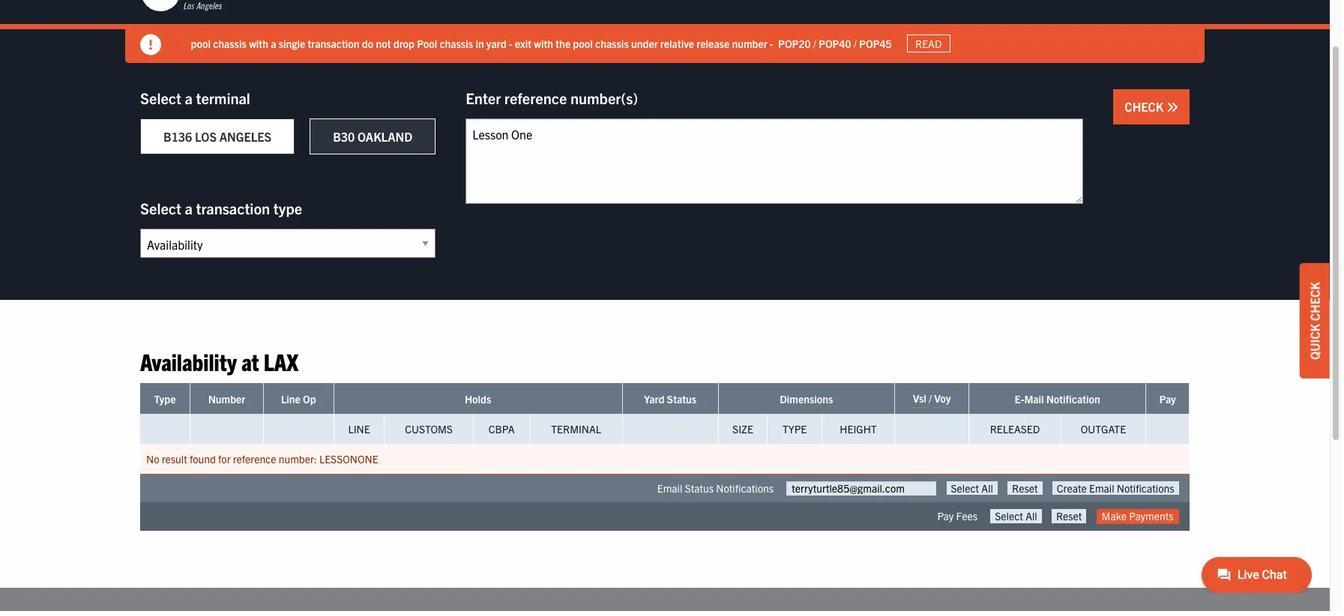 Task type: locate. For each thing, give the bounding box(es) containing it.
availability at lax
[[140, 347, 299, 376]]

banner
[[0, 0, 1342, 63]]

0 vertical spatial type
[[154, 393, 176, 406]]

0 vertical spatial status
[[667, 393, 697, 406]]

line
[[281, 393, 301, 406], [348, 423, 370, 436]]

1 vertical spatial pay
[[938, 510, 954, 523]]

for
[[218, 453, 231, 466]]

solid image
[[140, 35, 161, 56], [1167, 101, 1179, 113]]

a
[[271, 36, 277, 50], [185, 89, 193, 107], [185, 199, 193, 218]]

enter
[[466, 89, 501, 107]]

2 horizontal spatial chassis
[[596, 36, 630, 50]]

-
[[510, 36, 513, 50], [771, 36, 774, 50]]

line op
[[281, 393, 316, 406]]

1 vertical spatial a
[[185, 89, 193, 107]]

enter reference number(s)
[[466, 89, 638, 107]]

1 vertical spatial select
[[140, 199, 181, 218]]

line left op
[[281, 393, 301, 406]]

email
[[658, 482, 683, 495]]

1 horizontal spatial pay
[[1160, 393, 1177, 406]]

select up b136
[[140, 89, 181, 107]]

quick check
[[1308, 282, 1323, 360]]

dimensions
[[780, 393, 834, 406]]

status for email
[[685, 482, 714, 495]]

2 vertical spatial a
[[185, 199, 193, 218]]

number(s)
[[571, 89, 638, 107]]

0 vertical spatial reference
[[505, 89, 567, 107]]

terminal
[[196, 89, 250, 107]]

None button
[[947, 482, 998, 495], [1008, 482, 1043, 495], [1053, 482, 1180, 495], [991, 510, 1042, 523], [1052, 510, 1087, 523], [947, 482, 998, 495], [1008, 482, 1043, 495], [1053, 482, 1180, 495], [991, 510, 1042, 523], [1052, 510, 1087, 523]]

release
[[697, 36, 730, 50]]

1 vertical spatial solid image
[[1167, 101, 1179, 113]]

pop40
[[819, 36, 852, 50]]

1 horizontal spatial line
[[348, 423, 370, 436]]

e-
[[1015, 393, 1025, 406]]

1 pool from the left
[[191, 36, 211, 50]]

1 horizontal spatial type
[[783, 423, 807, 436]]

line up 'lessonone'
[[348, 423, 370, 436]]

pay fees
[[938, 510, 978, 523]]

select for select a terminal
[[140, 89, 181, 107]]

status
[[667, 393, 697, 406], [685, 482, 714, 495]]

read link
[[908, 34, 951, 53]]

pay
[[1160, 393, 1177, 406], [938, 510, 954, 523]]

number:
[[279, 453, 317, 466]]

with left single
[[250, 36, 269, 50]]

exit
[[515, 36, 532, 50]]

b136 los angeles
[[164, 129, 272, 144]]

pool chassis with a single transaction  do not drop pool chassis in yard -  exit with the pool chassis under relative release number -  pop20 / pop40 / pop45
[[191, 36, 893, 50]]

pay for pay
[[1160, 393, 1177, 406]]

0 horizontal spatial check
[[1125, 99, 1167, 114]]

- left exit
[[510, 36, 513, 50]]

yard status
[[644, 393, 697, 406]]

cbpa
[[489, 423, 515, 436]]

type
[[154, 393, 176, 406], [783, 423, 807, 436]]

chassis
[[214, 36, 247, 50], [440, 36, 474, 50], [596, 36, 630, 50]]

pool
[[191, 36, 211, 50], [574, 36, 594, 50]]

footer
[[0, 588, 1331, 611]]

size
[[733, 423, 754, 436]]

oakland
[[358, 129, 413, 144]]

0 horizontal spatial type
[[154, 393, 176, 406]]

pay for pay fees
[[938, 510, 954, 523]]

in
[[476, 36, 485, 50]]

with
[[250, 36, 269, 50], [535, 36, 554, 50]]

a down b136
[[185, 199, 193, 218]]

yard
[[487, 36, 507, 50]]

1 vertical spatial reference
[[233, 453, 276, 466]]

select down b136
[[140, 199, 181, 218]]

no
[[146, 453, 159, 466]]

chassis left the in
[[440, 36, 474, 50]]

1 vertical spatial check
[[1308, 282, 1323, 321]]

status right email
[[685, 482, 714, 495]]

1 horizontal spatial with
[[535, 36, 554, 50]]

1 horizontal spatial reference
[[505, 89, 567, 107]]

holds
[[465, 393, 492, 406]]

outgate
[[1081, 423, 1127, 436]]

0 vertical spatial select
[[140, 89, 181, 107]]

b136
[[164, 129, 192, 144]]

status right yard
[[667, 393, 697, 406]]

notifications
[[717, 482, 774, 495]]

result
[[162, 453, 187, 466]]

1 - from the left
[[510, 36, 513, 50]]

reference right for
[[233, 453, 276, 466]]

/ left the pop45
[[855, 36, 858, 50]]

fees
[[957, 510, 978, 523]]

/ right vsl
[[929, 392, 932, 405]]

0 vertical spatial check
[[1125, 99, 1167, 114]]

reference right enter
[[505, 89, 567, 107]]

yard
[[644, 393, 665, 406]]

2 pool from the left
[[574, 36, 594, 50]]

at
[[242, 347, 259, 376]]

transaction left do
[[308, 36, 360, 50]]

type down availability
[[154, 393, 176, 406]]

0 horizontal spatial with
[[250, 36, 269, 50]]

lessonone
[[319, 453, 378, 466]]

make payments link
[[1097, 510, 1180, 524]]

1 select from the top
[[140, 89, 181, 107]]

1 vertical spatial status
[[685, 482, 714, 495]]

/
[[814, 36, 817, 50], [855, 36, 858, 50], [929, 392, 932, 405]]

- right number
[[771, 36, 774, 50]]

Enter reference number(s) text field
[[466, 119, 1084, 204]]

1 horizontal spatial -
[[771, 36, 774, 50]]

pop20
[[779, 36, 812, 50]]

0 horizontal spatial chassis
[[214, 36, 247, 50]]

0 vertical spatial transaction
[[308, 36, 360, 50]]

1 horizontal spatial transaction
[[308, 36, 360, 50]]

make
[[1102, 510, 1127, 523]]

1 horizontal spatial pool
[[574, 36, 594, 50]]

/ left pop40 at the top right of page
[[814, 36, 817, 50]]

transaction left type
[[196, 199, 270, 218]]

0 horizontal spatial -
[[510, 36, 513, 50]]

1 horizontal spatial solid image
[[1167, 101, 1179, 113]]

1 vertical spatial type
[[783, 423, 807, 436]]

pool down los angeles image
[[191, 36, 211, 50]]

0 horizontal spatial pool
[[191, 36, 211, 50]]

0 horizontal spatial line
[[281, 393, 301, 406]]

2 select from the top
[[140, 199, 181, 218]]

type down "dimensions"
[[783, 423, 807, 436]]

chassis down los angeles image
[[214, 36, 247, 50]]

vsl
[[914, 392, 927, 405]]

0 horizontal spatial reference
[[233, 453, 276, 466]]

select a terminal
[[140, 89, 250, 107]]

type
[[274, 199, 302, 218]]

a left single
[[271, 36, 277, 50]]

chassis left under
[[596, 36, 630, 50]]

0 horizontal spatial pay
[[938, 510, 954, 523]]

notification
[[1047, 393, 1101, 406]]

no result found for reference number: lessonone
[[146, 453, 378, 466]]

transaction
[[308, 36, 360, 50], [196, 199, 270, 218]]

1 horizontal spatial chassis
[[440, 36, 474, 50]]

0 vertical spatial pay
[[1160, 393, 1177, 406]]

1 horizontal spatial /
[[855, 36, 858, 50]]

1 horizontal spatial check
[[1308, 282, 1323, 321]]

with left the in the top of the page
[[535, 36, 554, 50]]

line for line op
[[281, 393, 301, 406]]

1 vertical spatial line
[[348, 423, 370, 436]]

pool right the in the top of the page
[[574, 36, 594, 50]]

reference
[[505, 89, 567, 107], [233, 453, 276, 466]]

check inside button
[[1125, 99, 1167, 114]]

a left terminal
[[185, 89, 193, 107]]

select
[[140, 89, 181, 107], [140, 199, 181, 218]]

0 vertical spatial line
[[281, 393, 301, 406]]

Your Email email field
[[787, 482, 937, 496]]

0 vertical spatial solid image
[[140, 35, 161, 56]]

0 horizontal spatial transaction
[[196, 199, 270, 218]]

single
[[279, 36, 306, 50]]

do
[[362, 36, 374, 50]]

lax
[[264, 347, 299, 376]]

check
[[1125, 99, 1167, 114], [1308, 282, 1323, 321]]



Task type: vqa. For each thing, say whether or not it's contained in the screenshot.
08:18
no



Task type: describe. For each thing, give the bounding box(es) containing it.
relative
[[661, 36, 695, 50]]

0 horizontal spatial /
[[814, 36, 817, 50]]

check button
[[1114, 89, 1190, 125]]

select a transaction type
[[140, 199, 302, 218]]

number
[[208, 393, 246, 406]]

a for transaction
[[185, 199, 193, 218]]

drop
[[394, 36, 415, 50]]

make payments
[[1102, 510, 1174, 523]]

availability
[[140, 347, 237, 376]]

2 horizontal spatial /
[[929, 392, 932, 405]]

terminal
[[552, 423, 602, 436]]

1 with from the left
[[250, 36, 269, 50]]

2 with from the left
[[535, 36, 554, 50]]

read
[[916, 37, 943, 50]]

pop45
[[860, 36, 893, 50]]

0 horizontal spatial solid image
[[140, 35, 161, 56]]

under
[[632, 36, 659, 50]]

solid image inside check button
[[1167, 101, 1179, 113]]

customs
[[405, 423, 453, 436]]

vsl / voy
[[914, 392, 951, 405]]

email status notifications
[[658, 482, 774, 495]]

voy
[[935, 392, 951, 405]]

number
[[733, 36, 768, 50]]

the
[[556, 36, 571, 50]]

pool
[[418, 36, 438, 50]]

los angeles image
[[140, 0, 253, 13]]

angeles
[[220, 129, 272, 144]]

not
[[376, 36, 392, 50]]

line for line
[[348, 423, 370, 436]]

banner containing pool chassis with a single transaction  do not drop pool chassis in yard -  exit with the pool chassis under relative release number -  pop20 / pop40 / pop45
[[0, 0, 1342, 63]]

quick check link
[[1301, 263, 1331, 378]]

0 vertical spatial a
[[271, 36, 277, 50]]

mail
[[1025, 393, 1044, 406]]

a for terminal
[[185, 89, 193, 107]]

b30 oakland
[[333, 129, 413, 144]]

e-mail notification
[[1015, 393, 1101, 406]]

b30
[[333, 129, 355, 144]]

released
[[991, 423, 1041, 436]]

1 chassis from the left
[[214, 36, 247, 50]]

select for select a transaction type
[[140, 199, 181, 218]]

status for yard
[[667, 393, 697, 406]]

los
[[195, 129, 217, 144]]

found
[[190, 453, 216, 466]]

2 - from the left
[[771, 36, 774, 50]]

1 vertical spatial transaction
[[196, 199, 270, 218]]

payments
[[1130, 510, 1174, 523]]

op
[[303, 393, 316, 406]]

quick
[[1308, 324, 1323, 360]]

height
[[840, 423, 877, 436]]

2 chassis from the left
[[440, 36, 474, 50]]

3 chassis from the left
[[596, 36, 630, 50]]



